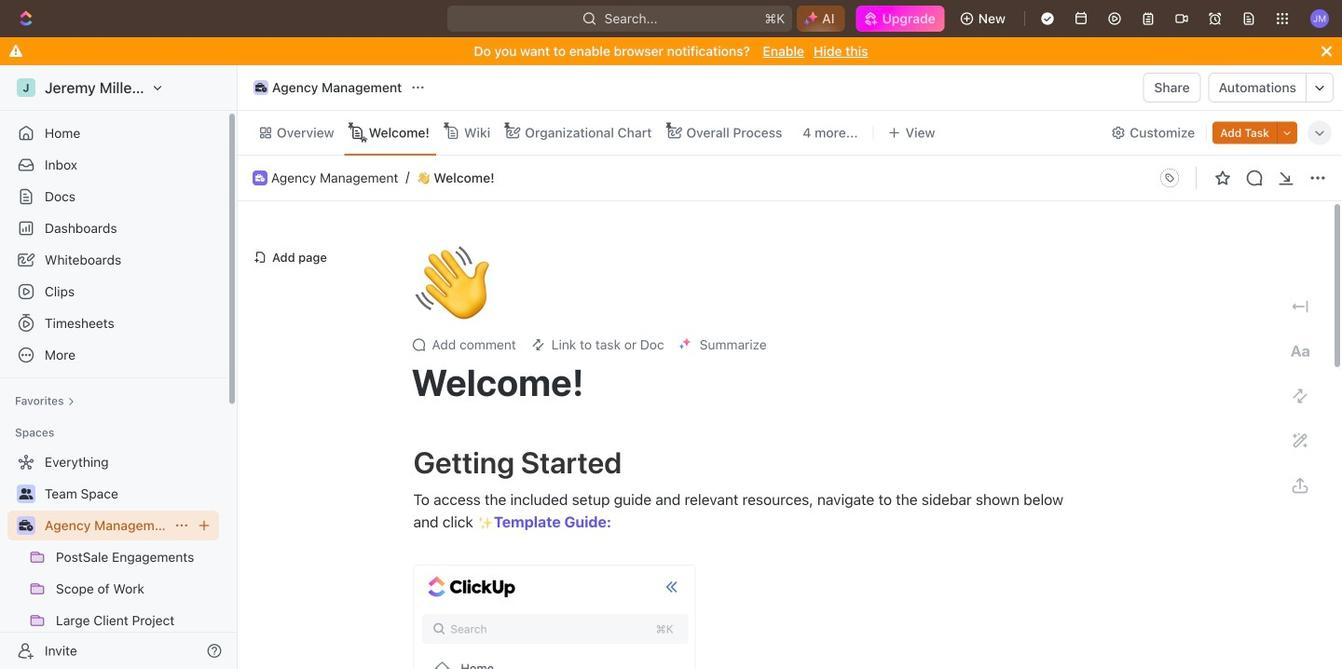 Task type: describe. For each thing, give the bounding box(es) containing it.
user group image
[[19, 489, 33, 500]]

business time image inside sidebar navigation
[[19, 520, 33, 532]]

0 vertical spatial business time image
[[256, 174, 265, 182]]



Task type: locate. For each thing, give the bounding box(es) containing it.
jeremy miller's workspace, , element
[[17, 78, 35, 97]]

business time image down business time icon
[[256, 174, 265, 182]]

1 vertical spatial business time image
[[19, 520, 33, 532]]

tree
[[7, 448, 219, 670]]

dropdown menu image
[[1155, 163, 1185, 193]]

tree inside sidebar navigation
[[7, 448, 219, 670]]

business time image down user group icon
[[19, 520, 33, 532]]

business time image
[[256, 174, 265, 182], [19, 520, 33, 532]]

1 horizontal spatial business time image
[[256, 174, 265, 182]]

business time image
[[255, 83, 267, 92]]

sidebar navigation
[[0, 65, 242, 670]]

0 horizontal spatial business time image
[[19, 520, 33, 532]]



Task type: vqa. For each thing, say whether or not it's contained in the screenshot.
the client
no



